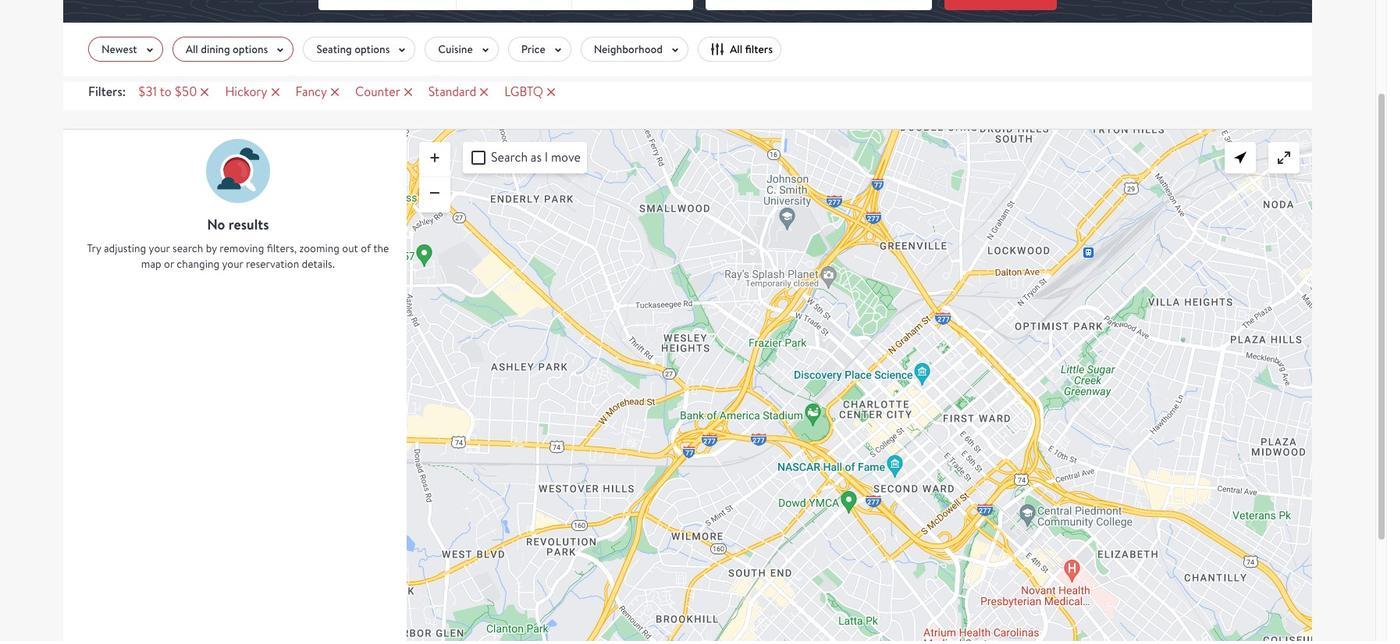 Task type: vqa. For each thing, say whether or not it's contained in the screenshot.
dining on the top of page
yes



Task type: describe. For each thing, give the bounding box(es) containing it.
all dining options
[[186, 42, 268, 56]]

map
[[141, 257, 161, 271]]

location detection icon image
[[1232, 148, 1250, 167]]

all filters button
[[698, 37, 782, 62]]

fancy button
[[289, 83, 349, 102]]

move
[[551, 149, 581, 166]]

fancy
[[296, 84, 327, 100]]

seating options
[[316, 42, 390, 56]]

neighborhood
[[594, 42, 663, 56]]

lgbtq
[[505, 84, 544, 100]]

0 vertical spatial your
[[149, 241, 170, 255]]

or
[[164, 257, 174, 271]]

newest
[[102, 42, 137, 56]]

i
[[545, 149, 548, 166]]

search
[[491, 149, 528, 166]]

all filters
[[730, 42, 773, 56]]

results
[[229, 215, 269, 234]]

$31 to $50 button
[[132, 83, 219, 102]]

2 options from the left
[[355, 42, 390, 56]]

hickory
[[225, 84, 268, 100]]

the
[[374, 241, 389, 255]]

counter button
[[349, 83, 422, 102]]

all for all filters
[[730, 42, 743, 56]]

map region
[[407, 130, 1313, 641]]

to
[[160, 84, 172, 100]]

changing
[[177, 257, 220, 271]]

2 0 from the left
[[415, 128, 423, 144]]

$50
[[175, 84, 197, 100]]

filters:
[[88, 83, 126, 100]]

1 0 from the left
[[407, 128, 415, 144]]

filters,
[[267, 241, 297, 255]]

try
[[87, 241, 101, 255]]



Task type: locate. For each thing, give the bounding box(es) containing it.
standard button
[[422, 83, 499, 102]]

adjusting
[[104, 241, 146, 255]]

lgbtq button
[[499, 83, 565, 102]]

standard
[[429, 84, 477, 100]]

your
[[149, 241, 170, 255], [222, 257, 243, 271]]

all inside all dining options dropdown button
[[186, 42, 198, 56]]

price
[[521, 42, 546, 56]]

price button
[[508, 37, 571, 62]]

all
[[186, 42, 198, 56], [730, 42, 743, 56]]

of
[[361, 241, 371, 255]]

all dining options button
[[172, 37, 294, 62]]

0
[[407, 128, 415, 144], [415, 128, 423, 144]]

all for all dining options
[[186, 42, 198, 56]]

no results image
[[206, 139, 270, 203]]

hickory button
[[219, 83, 289, 102]]

1 vertical spatial your
[[222, 257, 243, 271]]

None field
[[706, 0, 933, 10]]

$31
[[138, 84, 157, 100]]

search as i move
[[491, 149, 581, 166]]

0 horizontal spatial options
[[233, 42, 268, 56]]

$31 to $50
[[138, 84, 197, 100]]

removing
[[220, 241, 264, 255]]

reservation
[[246, 257, 299, 271]]

no
[[207, 215, 225, 234]]

1 options from the left
[[233, 42, 268, 56]]

options right the dining
[[233, 42, 268, 56]]

seating
[[316, 42, 352, 56]]

all left filters
[[730, 42, 743, 56]]

cuisine
[[438, 42, 473, 56]]

as
[[531, 149, 542, 166]]

newest button
[[88, 37, 163, 62]]

by
[[206, 241, 217, 255]]

out
[[342, 241, 358, 255]]

zooming
[[300, 241, 340, 255]]

all inside all filters button
[[730, 42, 743, 56]]

your up the map
[[149, 241, 170, 255]]

0 horizontal spatial all
[[186, 42, 198, 56]]

1 all from the left
[[186, 42, 198, 56]]

search
[[173, 241, 203, 255]]

no results try adjusting your search by removing filters, zooming out of the map or changing your reservation details.
[[87, 215, 389, 271]]

your down removing
[[222, 257, 243, 271]]

1 horizontal spatial options
[[355, 42, 390, 56]]

cuisine button
[[425, 37, 499, 62]]

all left the dining
[[186, 42, 198, 56]]

0 0
[[407, 128, 423, 144]]

filters
[[745, 42, 773, 56]]

2 all from the left
[[730, 42, 743, 56]]

neighborhood button
[[581, 37, 689, 62]]

1 horizontal spatial all
[[730, 42, 743, 56]]

1 horizontal spatial your
[[222, 257, 243, 271]]

details.
[[302, 257, 335, 271]]

dining
[[201, 42, 230, 56]]

options right the seating
[[355, 42, 390, 56]]

seating options button
[[303, 37, 416, 62]]

options
[[233, 42, 268, 56], [355, 42, 390, 56]]

counter
[[355, 84, 401, 100]]

0 horizontal spatial your
[[149, 241, 170, 255]]



